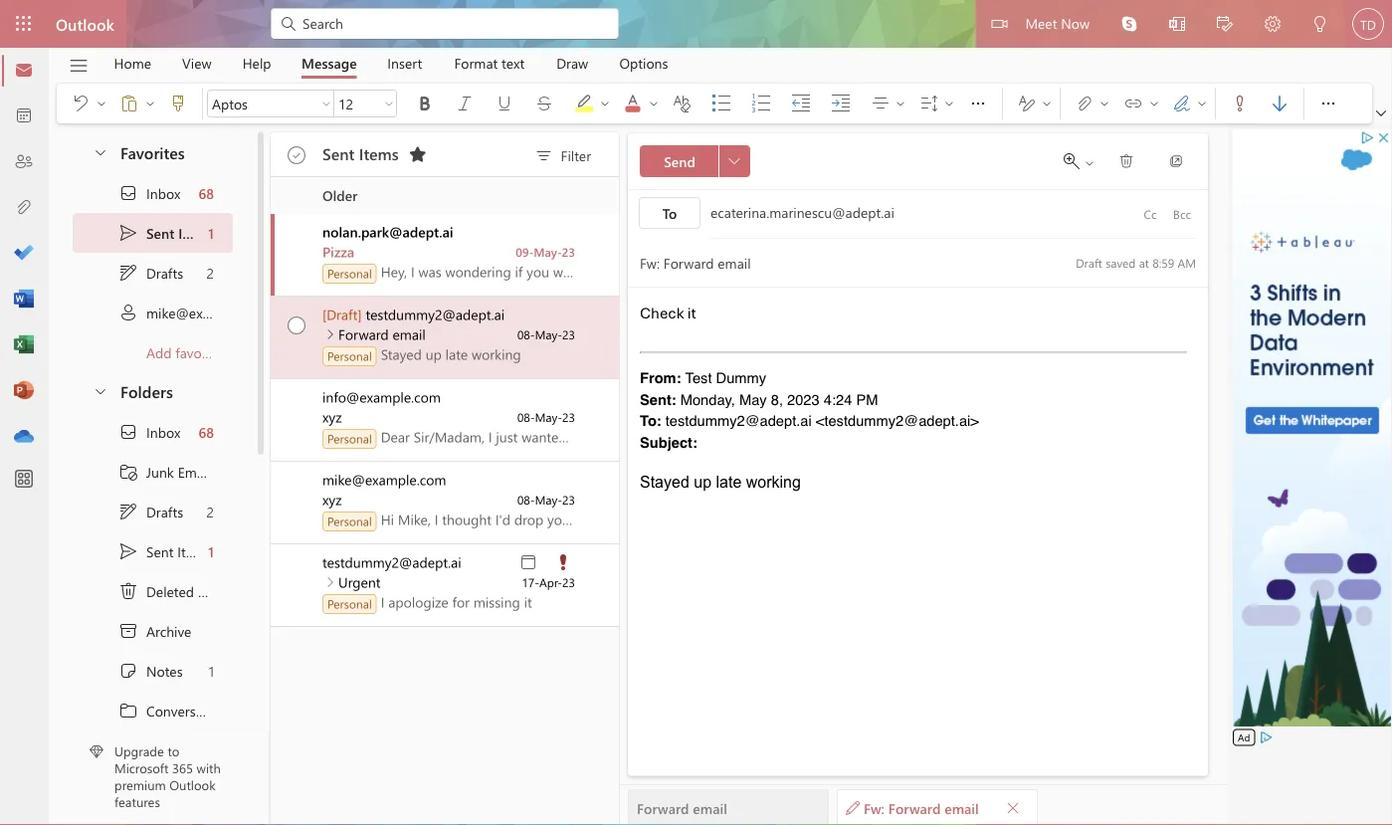 Task type: vqa. For each thing, say whether or not it's contained in the screenshot.
the late inside 'Personal Stayed up late working'
yes



Task type: describe. For each thing, give the bounding box(es) containing it.
microsoft
[[114, 759, 169, 777]]

text
[[502, 54, 525, 72]]

outlook link
[[56, 0, 114, 48]]

1 for first  tree item from the bottom
[[208, 542, 214, 561]]

09-may-23
[[516, 244, 575, 260]]

dummy
[[716, 369, 767, 387]]

23 for mike@example.com
[[563, 492, 575, 508]]

tree containing 
[[73, 412, 233, 825]]

 button
[[405, 88, 445, 119]]

favorite
[[176, 343, 222, 362]]


[[289, 146, 305, 162]]

 tree item
[[73, 651, 233, 691]]

at
[[1140, 254, 1150, 270]]

to button
[[639, 197, 701, 229]]

testdummy2@adept.ai inside from: test dummy sent: monday, may 8, 2023 4:24 pm to: testdummy2@adept.ai <testdummy2@adept.ai> subject:
[[666, 412, 812, 430]]

add
[[146, 343, 172, 362]]

xyz for mike@example.com
[[323, 490, 342, 509]]

 for 
[[118, 502, 138, 522]]

drafts for 
[[146, 503, 183, 521]]

 button inside popup button
[[597, 88, 613, 119]]

08- for mike@example.com
[[518, 492, 535, 508]]

font color image
[[623, 94, 663, 114]]

 button inside favorites tree item
[[83, 133, 116, 170]]

favorites
[[120, 141, 185, 163]]

format text
[[454, 54, 525, 72]]

to:
[[640, 412, 662, 430]]

 
[[71, 94, 108, 114]]

1 08-may-23 from the top
[[518, 327, 575, 343]]

 inside the  
[[895, 98, 907, 110]]

message list list box
[[271, 177, 619, 824]]

bcc
[[1174, 206, 1192, 222]]

archive
[[146, 622, 192, 640]]


[[119, 94, 139, 114]]

 for forward
[[322, 327, 338, 343]]

 button
[[402, 138, 434, 170]]

older
[[323, 186, 358, 204]]

 inside  
[[96, 98, 108, 110]]

To text field
[[711, 203, 1135, 226]]

 
[[1124, 94, 1161, 114]]

 left font color icon
[[599, 98, 611, 110]]

increase indent image
[[831, 94, 871, 114]]

with
[[197, 759, 221, 777]]


[[1218, 16, 1234, 32]]

 button down options "button" at the left of the page
[[613, 84, 663, 123]]

test
[[686, 369, 712, 387]]

 
[[119, 94, 156, 114]]

0 vertical spatial testdummy2@adept.ai
[[366, 305, 505, 324]]

 drafts for 
[[118, 502, 183, 522]]

 button
[[59, 49, 99, 83]]

stayed inside personal stayed up late working
[[381, 345, 422, 363]]

 for 
[[118, 183, 138, 203]]

home
[[114, 54, 151, 72]]

 forward email
[[322, 325, 426, 343]]

now
[[1062, 13, 1090, 32]]

personal for nolan.park@adept.ai
[[328, 265, 372, 281]]

folders
[[120, 380, 173, 401]]

saved
[[1106, 254, 1136, 270]]

onedrive image
[[14, 427, 34, 447]]

junk
[[146, 463, 174, 481]]


[[1122, 16, 1138, 32]]

 button for forward email
[[322, 327, 339, 343]]


[[1265, 16, 1281, 32]]

 search field
[[271, 0, 619, 45]]

sent inside tree
[[146, 542, 174, 561]]

 button
[[1106, 0, 1154, 48]]

mike@example.com inside  mike@example.com
[[146, 303, 270, 322]]

draw
[[557, 54, 589, 72]]

add favorite tree item
[[73, 333, 233, 372]]

 inside  
[[1197, 98, 1209, 110]]

 button
[[1157, 145, 1197, 177]]

Search field
[[301, 13, 607, 33]]

 right font size text field
[[383, 98, 395, 110]]

365
[[172, 759, 193, 777]]


[[71, 94, 91, 114]]

missing
[[474, 593, 520, 611]]

message list section
[[271, 127, 619, 824]]

forward email button
[[628, 790, 829, 825]]

subject:
[[640, 434, 698, 451]]


[[1124, 94, 1144, 114]]

cc button
[[1135, 198, 1167, 230]]


[[992, 16, 1008, 32]]

 
[[1064, 153, 1096, 169]]

 button inside basic text group
[[646, 88, 662, 119]]

08- for info@example.com
[[518, 409, 535, 425]]


[[455, 94, 475, 114]]

2  button from the left
[[1309, 84, 1349, 123]]

2  from the left
[[1319, 94, 1339, 114]]

[draft] testdummy2@adept.ai
[[323, 305, 505, 324]]

 inside the message list list box
[[288, 317, 306, 335]]

set your advertising preferences image
[[1259, 730, 1275, 746]]

stayed up late working
[[640, 473, 801, 491]]

1  button from the left
[[959, 84, 999, 123]]

to do image
[[14, 244, 34, 264]]

2 horizontal spatial forward
[[889, 799, 941, 817]]

 tree item for 
[[73, 412, 233, 452]]

format
[[454, 54, 498, 72]]

 inbox for 
[[118, 183, 181, 203]]

items inside  deleted items
[[198, 582, 232, 601]]

options
[[620, 54, 669, 72]]

 tree item
[[73, 572, 233, 611]]

clipboard group
[[61, 84, 198, 123]]


[[118, 701, 138, 721]]

 button
[[445, 88, 485, 119]]

filter
[[561, 146, 591, 165]]

it inside personal i apologize for missing it
[[524, 593, 532, 611]]

more apps image
[[14, 470, 34, 490]]

 left font size text field
[[321, 98, 333, 110]]


[[1173, 94, 1193, 114]]

inbox for 
[[146, 184, 181, 202]]

personal for info@example.com
[[328, 431, 372, 447]]

 left ''
[[648, 98, 660, 110]]

to
[[663, 204, 677, 222]]

 for 
[[118, 263, 138, 283]]

tags group
[[1221, 84, 1300, 119]]

ad
[[1239, 731, 1251, 744]]

 inside select all messages option
[[288, 146, 306, 164]]

application containing outlook
[[0, 0, 1393, 825]]

 tree item
[[73, 611, 233, 651]]

late inside personal stayed up late working
[[446, 345, 468, 363]]

1 for 2nd  tree item from the bottom
[[208, 224, 214, 242]]


[[1170, 16, 1186, 32]]

home button
[[99, 48, 166, 79]]

1  tree item from the top
[[73, 213, 233, 253]]

view
[[182, 54, 212, 72]]

09-
[[516, 244, 534, 260]]

2023
[[788, 391, 820, 408]]

monday,
[[681, 391, 736, 408]]

2  tree item from the top
[[73, 532, 233, 572]]

 urgent
[[322, 573, 381, 591]]

sent items 
[[323, 143, 428, 164]]


[[519, 553, 539, 572]]

select a conversation checkbox for 08-may-23
[[275, 379, 323, 422]]

up inside personal stayed up late working
[[426, 345, 442, 363]]

 inside the  
[[1084, 157, 1096, 169]]

older heading
[[271, 177, 619, 214]]

 inside  
[[1149, 98, 1161, 110]]

 button down draw button
[[565, 84, 614, 123]]

draft
[[1076, 254, 1103, 270]]

1 horizontal spatial  button
[[1373, 104, 1391, 123]]

it inside text box
[[688, 304, 697, 323]]

drafts for 
[[146, 264, 183, 282]]

 button
[[485, 88, 525, 119]]


[[415, 94, 435, 114]]

 inside favorites tree
[[118, 223, 138, 243]]

select a conversation checkbox for urgent
[[275, 545, 323, 587]]

email
[[178, 463, 211, 481]]

people image
[[14, 152, 34, 172]]

notes
[[146, 662, 183, 680]]

personal stayed up late working
[[328, 345, 521, 364]]

 button
[[1154, 0, 1202, 50]]

 
[[871, 94, 907, 114]]

68 for 
[[199, 184, 214, 202]]

 drafts for 
[[118, 263, 183, 283]]

email inside button
[[693, 799, 728, 817]]

 button
[[158, 88, 198, 119]]

8:59
[[1153, 254, 1175, 270]]

 inside  
[[944, 98, 956, 110]]



Task type: locate. For each thing, give the bounding box(es) containing it.
 button inside 'include' group
[[1147, 88, 1163, 119]]

may
[[740, 391, 767, 408]]

0 vertical spatial it
[[688, 304, 697, 323]]

 button
[[1000, 794, 1028, 822]]

1 vertical spatial xyz
[[323, 490, 342, 509]]


[[118, 223, 138, 243], [118, 542, 138, 562]]

nolan.park@adept.ai
[[323, 223, 454, 241]]

 for  deleted items
[[118, 581, 138, 601]]

it
[[688, 304, 697, 323], [524, 593, 532, 611]]

 inside ' '
[[1099, 98, 1111, 110]]

 right  button
[[1319, 94, 1339, 114]]

 inside favorites tree
[[118, 183, 138, 203]]

sent up  tree item
[[146, 542, 174, 561]]

2
[[207, 264, 214, 282], [207, 503, 214, 521]]

1 vertical spatial  sent items 1
[[118, 542, 214, 562]]

0 vertical spatial 
[[118, 183, 138, 203]]

1 vertical spatial 
[[322, 574, 338, 590]]

select a conversation checkbox down pizza
[[275, 297, 323, 340]]

 drafts down '' tree item at the bottom
[[118, 502, 183, 522]]

0 vertical spatial 
[[322, 327, 338, 343]]

1 08- from the top
[[518, 327, 535, 343]]

insert
[[388, 54, 422, 72]]

2 1 from the top
[[208, 542, 214, 561]]

 inside favorites tree
[[118, 263, 138, 283]]

 tree item up junk
[[73, 412, 233, 452]]

items left  button
[[359, 143, 399, 164]]

 button right ''
[[1147, 88, 1163, 119]]

 drafts up the  tree item
[[118, 263, 183, 283]]

 tree item
[[73, 452, 233, 492]]

3 personal from the top
[[328, 431, 372, 447]]

 right 
[[944, 98, 956, 110]]

inbox inside favorites tree
[[146, 184, 181, 202]]

select a conversation checkbox down older
[[275, 214, 323, 257]]

late down the 'monday,'
[[716, 473, 742, 491]]

select a conversation checkbox containing 
[[275, 297, 323, 340]]

2  from the top
[[118, 422, 138, 442]]

0 vertical spatial stayed
[[381, 345, 422, 363]]

0 vertical spatial 08-
[[518, 327, 535, 343]]

 tree item
[[73, 293, 270, 333]]

0 vertical spatial outlook
[[56, 13, 114, 34]]

1 horizontal spatial it
[[688, 304, 697, 323]]

23 down 09-may-23
[[563, 327, 575, 343]]

1  from the left
[[969, 94, 989, 114]]

 button
[[1221, 88, 1260, 119]]

2  sent items 1 from the top
[[118, 542, 214, 562]]

favorites tree item
[[73, 133, 233, 173]]

application
[[0, 0, 1393, 825]]

 tree item up deleted at the bottom of page
[[73, 532, 233, 572]]

to
[[168, 743, 180, 760]]

outlook inside upgrade to microsoft 365 with premium outlook features
[[170, 776, 216, 794]]

0 horizontal spatial stayed
[[381, 345, 422, 363]]

outlook inside banner
[[56, 13, 114, 34]]

1  tree item from the top
[[73, 253, 233, 293]]

 up  on the top left of the page
[[118, 223, 138, 243]]

23 down 
[[563, 574, 575, 590]]

0 horizontal spatial it
[[524, 593, 532, 611]]

 right 
[[144, 98, 156, 110]]

0 vertical spatial 
[[118, 263, 138, 283]]

 left urgent
[[322, 574, 338, 590]]

 for rightmost  dropdown button
[[1377, 109, 1387, 118]]

sent down favorites tree item in the top left of the page
[[146, 224, 175, 242]]

favorites tree
[[73, 125, 270, 372]]

2  from the top
[[118, 502, 138, 522]]

1 vertical spatial select a conversation checkbox
[[275, 379, 323, 422]]

 sent items 1 inside favorites tree
[[118, 223, 214, 243]]

late down [draft] testdummy2@adept.ai
[[446, 345, 468, 363]]

2 select a conversation checkbox from the top
[[275, 379, 323, 422]]

 
[[920, 94, 956, 114]]

1  button from the top
[[322, 327, 339, 343]]

1  from the top
[[288, 146, 306, 164]]

 right send button on the top of page
[[729, 155, 741, 167]]

 left the [draft]
[[288, 317, 306, 335]]

forward inside button
[[637, 799, 689, 817]]

td image
[[1353, 8, 1385, 40]]

inbox up  junk email
[[146, 423, 181, 441]]

08-may-23 for mike@example.com
[[518, 492, 575, 508]]

 button
[[662, 88, 702, 119]]

 right 
[[1084, 157, 1096, 169]]

1 up  mike@example.com
[[208, 224, 214, 242]]

2 inbox from the top
[[146, 423, 181, 441]]

 for 
[[118, 422, 138, 442]]

excel image
[[14, 336, 34, 355]]


[[168, 94, 188, 114]]

68
[[199, 184, 214, 202], [199, 423, 214, 441]]

1 vertical spatial 68
[[199, 423, 214, 441]]

 right 
[[96, 98, 108, 110]]

1 vertical spatial  button
[[322, 574, 339, 590]]

 inbox down folders tree item
[[118, 422, 181, 442]]

1 vertical spatial 
[[118, 422, 138, 442]]

0 vertical spatial 
[[1119, 153, 1135, 169]]

1 personal from the top
[[328, 265, 372, 281]]

personal down  forward email
[[328, 348, 372, 364]]

68 for 
[[199, 423, 214, 441]]

 inside tree item
[[118, 581, 138, 601]]

2 vertical spatial testdummy2@adept.ai
[[323, 553, 462, 572]]

 inside folders tree item
[[93, 383, 109, 399]]

2 personal from the top
[[328, 348, 372, 364]]

folders tree item
[[73, 372, 233, 412]]


[[1075, 94, 1095, 114]]

1 vertical spatial stayed
[[640, 473, 690, 491]]

 right  
[[969, 94, 989, 114]]

 button
[[525, 88, 565, 119]]

 drafts
[[118, 263, 183, 283], [118, 502, 183, 522]]

 button left folders
[[83, 372, 116, 409]]

drafts inside tree
[[146, 503, 183, 521]]

stayed down subject:
[[640, 473, 690, 491]]

items up  mike@example.com
[[178, 224, 213, 242]]

 down favorites tree item in the top left of the page
[[118, 183, 138, 203]]

1 horizontal spatial stayed
[[640, 473, 690, 491]]

 inside  
[[1041, 98, 1053, 110]]

 button right send
[[719, 145, 751, 177]]

 button
[[1114, 88, 1147, 119]]

2 vertical spatial sent
[[146, 542, 174, 561]]

 sent items 1 up the  tree item
[[118, 223, 214, 243]]

1 vertical spatial inbox
[[146, 423, 181, 441]]

23 left the to:
[[563, 409, 575, 425]]

personal up  urgent
[[328, 513, 372, 529]]

0 vertical spatial 
[[1377, 109, 1387, 118]]

mike@example.com
[[146, 303, 270, 322], [323, 470, 447, 489]]

premium
[[114, 776, 166, 794]]

0 vertical spatial  tree item
[[73, 213, 233, 253]]

 drafts inside favorites tree
[[118, 263, 183, 283]]

0 horizontal spatial 
[[729, 155, 741, 167]]

5 personal from the top
[[328, 596, 372, 612]]


[[118, 303, 138, 323]]

0 vertical spatial  sent items 1
[[118, 223, 214, 243]]

personal down  urgent
[[328, 596, 372, 612]]

Font text field
[[208, 92, 318, 115]]

2 inside favorites tree
[[207, 264, 214, 282]]

 right 
[[895, 98, 907, 110]]

0 horizontal spatial 
[[969, 94, 989, 114]]

1 vertical spatial  button
[[719, 145, 751, 177]]

Message body, press Alt+F10 to exit text field
[[640, 304, 1197, 344]]

3 08-may-23 from the top
[[518, 492, 575, 508]]

1 vertical spatial  inbox
[[118, 422, 181, 442]]

reading pane main content
[[620, 124, 1229, 825]]

personal inside personal stayed up late working
[[328, 348, 372, 364]]

personal for mike@example.com
[[328, 513, 372, 529]]

mike@example.com up the favorite
[[146, 303, 270, 322]]

bullets image
[[712, 94, 752, 114]]

2  drafts from the top
[[118, 502, 183, 522]]

2 up  mike@example.com
[[207, 264, 214, 282]]

1 horizontal spatial late
[[716, 473, 742, 491]]

upgrade
[[114, 743, 164, 760]]

word image
[[14, 290, 34, 310]]

late
[[446, 345, 468, 363], [716, 473, 742, 491]]

0 horizontal spatial outlook
[[56, 13, 114, 34]]

0 horizontal spatial  button
[[719, 145, 751, 177]]

inbox inside tree
[[146, 423, 181, 441]]

forward email
[[637, 799, 728, 817]]

 right the  
[[1119, 153, 1135, 169]]

1 vertical spatial outlook
[[170, 776, 216, 794]]

mike@example.com down info@example.com
[[323, 470, 447, 489]]

outlook up 
[[56, 13, 114, 34]]

0 horizontal spatial mike@example.com
[[146, 303, 270, 322]]

 notes
[[118, 661, 183, 681]]

 button right 
[[142, 88, 158, 119]]

1 horizontal spatial mike@example.com
[[323, 470, 447, 489]]

select a conversation checkbox left urgent
[[275, 545, 323, 587]]

send button
[[640, 145, 720, 177]]

1 horizontal spatial forward
[[637, 799, 689, 817]]

 down font text box
[[288, 146, 306, 164]]

2 select a conversation checkbox from the top
[[275, 545, 323, 587]]

2 horizontal spatial email
[[945, 799, 979, 817]]

 button
[[1260, 88, 1300, 119]]


[[920, 94, 940, 114]]

 for  dropdown button within the reading pane main content
[[729, 155, 741, 167]]

0 vertical spatial 
[[118, 223, 138, 243]]

stayed inside reading pane main content
[[640, 473, 690, 491]]


[[1270, 94, 1290, 114]]

0 vertical spatial 2
[[207, 264, 214, 282]]

 down  at the left of the page
[[118, 502, 138, 522]]

testdummy2@adept.ai up personal stayed up late working
[[366, 305, 505, 324]]

0 vertical spatial 1
[[208, 224, 214, 242]]

 button
[[565, 84, 614, 123], [94, 88, 110, 119], [142, 88, 158, 119], [646, 88, 662, 119]]

add favorite
[[146, 343, 222, 362]]

 button
[[1202, 0, 1250, 50]]

2 vertical spatial 08-may-23
[[518, 492, 575, 508]]

68 inside tree
[[199, 423, 214, 441]]

2 for 
[[207, 264, 214, 282]]

0 horizontal spatial email
[[393, 325, 426, 343]]

1 vertical spatial sent
[[146, 224, 175, 242]]

up down [draft] testdummy2@adept.ai
[[426, 345, 442, 363]]

2 xyz from the top
[[323, 490, 342, 509]]

0 vertical spatial inbox
[[146, 184, 181, 202]]

personal
[[328, 265, 372, 281], [328, 348, 372, 364], [328, 431, 372, 447], [328, 513, 372, 529], [328, 596, 372, 612]]

1 vertical spatial mike@example.com
[[323, 470, 447, 489]]

68 up email
[[199, 423, 214, 441]]

2  tree item from the top
[[73, 492, 233, 532]]


[[96, 98, 108, 110], [144, 98, 156, 110], [321, 98, 333, 110], [383, 98, 395, 110], [599, 98, 611, 110], [648, 98, 660, 110], [895, 98, 907, 110], [944, 98, 956, 110], [1041, 98, 1053, 110], [1099, 98, 1111, 110], [1149, 98, 1161, 110], [1197, 98, 1209, 110], [93, 144, 109, 160], [1084, 157, 1096, 169], [93, 383, 109, 399]]

1 select a conversation checkbox from the top
[[275, 214, 323, 257]]

up inside reading pane main content
[[694, 473, 712, 491]]

1  drafts from the top
[[118, 263, 183, 283]]

2 08-may-23 from the top
[[518, 409, 575, 425]]

<testdummy2@adept.ai>
[[816, 412, 980, 430]]

text highlight color image
[[574, 94, 614, 114]]

xyz down info@example.com
[[323, 408, 342, 426]]

premium features image
[[90, 745, 104, 759]]

message
[[302, 54, 357, 72]]

sent:
[[640, 391, 677, 408]]

it right check
[[688, 304, 697, 323]]

4 personal from the top
[[328, 513, 372, 529]]

tab list containing home
[[99, 48, 684, 79]]

bcc button
[[1167, 198, 1199, 230]]

stayed
[[381, 345, 422, 363], [640, 473, 690, 491]]

 tree item down favorites
[[73, 173, 233, 213]]

Select a conversation checkbox
[[275, 297, 323, 340], [275, 379, 323, 422]]

 button
[[1107, 145, 1147, 177]]

 right ''
[[1149, 98, 1161, 110]]

2  tree item from the top
[[73, 412, 233, 452]]

0 vertical spatial  tree item
[[73, 253, 233, 293]]

1 vertical spatial 
[[118, 542, 138, 562]]

1 vertical spatial it
[[524, 593, 532, 611]]

1 horizontal spatial working
[[746, 473, 801, 491]]


[[1119, 153, 1135, 169], [118, 581, 138, 601]]

1  sent items 1 from the top
[[118, 223, 214, 243]]

powerpoint image
[[14, 381, 34, 401]]

2  inbox from the top
[[118, 422, 181, 442]]

 inside basic text group
[[969, 94, 989, 114]]

 mike@example.com
[[118, 303, 270, 323]]

2  from the top
[[118, 542, 138, 562]]

from:
[[640, 369, 682, 387]]

0 vertical spatial 08-may-23
[[518, 327, 575, 343]]

0 horizontal spatial working
[[472, 345, 521, 363]]

68 down favorites tree item in the top left of the page
[[199, 184, 214, 202]]


[[1313, 16, 1329, 32]]

working down [draft] testdummy2@adept.ai
[[472, 345, 521, 363]]

3 08- from the top
[[518, 492, 535, 508]]

1 vertical spatial 
[[118, 502, 138, 522]]

1 xyz from the top
[[323, 408, 342, 426]]

forward inside the message list list box
[[339, 325, 389, 343]]

1 vertical spatial testdummy2@adept.ai
[[666, 412, 812, 430]]


[[554, 553, 573, 572]]

2 2 from the top
[[207, 503, 214, 521]]

1 vertical spatial  tree item
[[73, 492, 233, 532]]

 for 
[[1119, 153, 1135, 169]]


[[871, 94, 891, 114]]


[[672, 94, 692, 114]]

cc
[[1145, 206, 1157, 222]]

xyz up  urgent
[[323, 490, 342, 509]]

 up 
[[118, 581, 138, 601]]

it down 17-
[[524, 593, 532, 611]]

1 horizontal spatial  button
[[1309, 84, 1349, 123]]

left-rail-appbar navigation
[[4, 48, 44, 460]]

23 right 09-
[[562, 244, 575, 260]]

 tree item
[[73, 691, 233, 731]]

 fw: forward email
[[846, 799, 979, 817]]

forward
[[339, 325, 389, 343], [637, 799, 689, 817], [889, 799, 941, 817]]

email inside the message list list box
[[393, 325, 426, 343]]

1 horizontal spatial email
[[693, 799, 728, 817]]

1  from the top
[[322, 327, 338, 343]]

sent inside favorites tree
[[146, 224, 175, 242]]

0 vertical spatial drafts
[[146, 264, 183, 282]]

Font size text field
[[335, 92, 380, 115]]

1 vertical spatial up
[[694, 473, 712, 491]]

 button right  button
[[1309, 84, 1349, 123]]

2 vertical spatial 1
[[209, 662, 214, 680]]

 tree item
[[73, 173, 233, 213], [73, 412, 233, 452]]

 sent items 1
[[118, 223, 214, 243], [118, 542, 214, 562]]

tab list
[[99, 48, 684, 79]]

basic text group
[[207, 84, 999, 123]]

1 vertical spatial working
[[746, 473, 801, 491]]

insert button
[[373, 48, 437, 79]]

testdummy2@adept.ai
[[366, 305, 505, 324], [666, 412, 812, 430], [323, 553, 462, 572]]

4:24
[[824, 391, 853, 408]]

1 drafts from the top
[[146, 264, 183, 282]]

0 vertical spatial 
[[288, 146, 306, 164]]

 tree item up  on the top left of the page
[[73, 253, 233, 293]]

 up  at the left of the page
[[118, 422, 138, 442]]

 down the [draft]
[[322, 327, 338, 343]]

1 vertical spatial 08-
[[518, 409, 535, 425]]

 tree item
[[73, 253, 233, 293], [73, 492, 233, 532]]

sent items heading
[[323, 132, 434, 176]]

numbering image
[[752, 94, 792, 114]]

1 vertical spatial  tree item
[[73, 412, 233, 452]]

 inside button
[[1119, 153, 1135, 169]]

 button left ''
[[646, 88, 662, 119]]

17-apr-23
[[522, 574, 575, 590]]


[[118, 263, 138, 283], [118, 502, 138, 522]]

pm
[[857, 391, 879, 408]]


[[118, 621, 138, 641]]

 junk email
[[118, 462, 211, 482]]

 
[[1075, 94, 1111, 114]]

1 1 from the top
[[208, 224, 214, 242]]

 inside reading pane main content
[[729, 155, 741, 167]]

 button
[[959, 84, 999, 123], [1309, 84, 1349, 123]]

 tree item down junk
[[73, 492, 233, 532]]

 inside  
[[144, 98, 156, 110]]

2  from the top
[[322, 574, 338, 590]]

0 vertical spatial 68
[[199, 184, 214, 202]]

0 vertical spatial late
[[446, 345, 468, 363]]

1 inbox from the top
[[146, 184, 181, 202]]

0 vertical spatial working
[[472, 345, 521, 363]]

Select all messages checkbox
[[283, 141, 311, 169]]

2  from the top
[[288, 317, 306, 335]]

outlook down to
[[170, 776, 216, 794]]

1  from the top
[[118, 183, 138, 203]]

1 2 from the top
[[207, 264, 214, 282]]

1 right notes
[[209, 662, 214, 680]]

drafts inside favorites tree
[[146, 264, 183, 282]]

 down td image
[[1377, 109, 1387, 118]]

personal down info@example.com
[[328, 431, 372, 447]]

 button right font size text field
[[381, 90, 397, 117]]

late inside reading pane main content
[[716, 473, 742, 491]]

items right deleted at the bottom of page
[[198, 582, 232, 601]]

1 horizontal spatial 
[[1319, 94, 1339, 114]]

Add a subject text field
[[628, 247, 1059, 279]]

1 vertical spatial 08-may-23
[[518, 409, 575, 425]]

1  inbox from the top
[[118, 183, 181, 203]]

1 vertical spatial  drafts
[[118, 502, 183, 522]]

1 horizontal spatial up
[[694, 473, 712, 491]]

 inside  forward email
[[322, 327, 338, 343]]

sent right 
[[323, 143, 355, 164]]

 button
[[1250, 0, 1297, 50]]

draft saved at 8:59 am
[[1076, 254, 1197, 270]]

 button inside folders tree item
[[83, 372, 116, 409]]

 down  
[[93, 144, 109, 160]]

 for urgent
[[322, 574, 338, 590]]

1 vertical spatial late
[[716, 473, 742, 491]]

drafts up the  tree item
[[146, 264, 183, 282]]

0 vertical spatial mike@example.com
[[146, 303, 270, 322]]

 inbox for 
[[118, 422, 181, 442]]

items up  deleted items
[[177, 542, 211, 561]]

apologize
[[389, 593, 449, 611]]

 inside tree
[[118, 502, 138, 522]]

1 vertical spatial 
[[729, 155, 741, 167]]

0 vertical spatial  inbox
[[118, 183, 181, 203]]

 inside tree
[[118, 422, 138, 442]]

check it
[[640, 304, 697, 323]]

0 vertical spatial up
[[426, 345, 442, 363]]

outlook banner
[[0, 0, 1393, 50]]

 tree item for 
[[73, 492, 233, 532]]

3 1 from the top
[[209, 662, 214, 680]]

 sent items 1 inside tree
[[118, 542, 214, 562]]

2 drafts from the top
[[146, 503, 183, 521]]

0 horizontal spatial forward
[[339, 325, 389, 343]]

 tree item for 
[[73, 173, 233, 213]]

 sent items 1 up deleted at the bottom of page
[[118, 542, 214, 562]]

0 horizontal spatial  button
[[959, 84, 999, 123]]

0 vertical spatial  button
[[1373, 104, 1391, 123]]

 button inside reading pane main content
[[719, 145, 751, 177]]

23 up 
[[563, 492, 575, 508]]

0 vertical spatial  button
[[322, 327, 339, 343]]


[[1169, 153, 1185, 169]]

68 inside favorites tree
[[199, 184, 214, 202]]

mike@example.com inside the message list list box
[[323, 470, 447, 489]]

calendar image
[[14, 107, 34, 126]]

 button for urgent
[[322, 574, 339, 590]]

urgent
[[339, 573, 381, 591]]

 button right  
[[959, 84, 999, 123]]

working inside reading pane main content
[[746, 473, 801, 491]]

1 inside favorites tree
[[208, 224, 214, 242]]

0 horizontal spatial up
[[426, 345, 442, 363]]

0 horizontal spatial 
[[118, 581, 138, 601]]

0 vertical spatial  drafts
[[118, 263, 183, 283]]

 inside  urgent
[[322, 574, 338, 590]]

1 select a conversation checkbox from the top
[[275, 297, 323, 340]]

am
[[1178, 254, 1197, 270]]

 filter
[[534, 146, 591, 166]]

0 horizontal spatial late
[[446, 345, 468, 363]]

1 vertical spatial 2
[[207, 503, 214, 521]]

sent inside the sent items 
[[323, 143, 355, 164]]

8,
[[771, 391, 784, 408]]

1 vertical spatial 1
[[208, 542, 214, 561]]

08-may-23 for info@example.com
[[518, 409, 575, 425]]

1 vertical spatial  tree item
[[73, 532, 233, 572]]

send
[[664, 152, 696, 170]]

0 vertical spatial sent
[[323, 143, 355, 164]]

xyz
[[323, 408, 342, 426], [323, 490, 342, 509]]

Select a conversation checkbox
[[275, 214, 323, 257], [275, 545, 323, 587]]

personal down pizza
[[328, 265, 372, 281]]

23 for info@example.com
[[563, 409, 575, 425]]

 right  at the top
[[1099, 98, 1111, 110]]

1 vertical spatial drafts
[[146, 503, 183, 521]]

personal inside personal i apologize for missing it
[[328, 596, 372, 612]]

1 horizontal spatial outlook
[[170, 776, 216, 794]]

 inbox down favorites tree item in the top left of the page
[[118, 183, 181, 203]]

0 vertical spatial select a conversation checkbox
[[275, 297, 323, 340]]

 tree item for 
[[73, 253, 233, 293]]

0 vertical spatial xyz
[[323, 408, 342, 426]]

 button down message button
[[319, 90, 335, 117]]

may- for info@example.com
[[535, 409, 563, 425]]

 tree item
[[73, 213, 233, 253], [73, 532, 233, 572]]

1  tree item from the top
[[73, 173, 233, 213]]

drafts down  junk email
[[146, 503, 183, 521]]

1  from the top
[[118, 263, 138, 283]]


[[1018, 94, 1037, 114]]

email
[[393, 325, 426, 343], [693, 799, 728, 817], [945, 799, 979, 817]]

sent
[[323, 143, 355, 164], [146, 224, 175, 242], [146, 542, 174, 561]]

 button right 
[[94, 88, 110, 119]]

2 for 
[[207, 503, 214, 521]]

1 horizontal spatial 
[[1119, 153, 1135, 169]]

2  button from the top
[[322, 574, 339, 590]]

0 vertical spatial select a conversation checkbox
[[275, 214, 323, 257]]

may- for nolan.park@adept.ai
[[534, 244, 562, 260]]

select a conversation checkbox for forward email
[[275, 297, 323, 340]]

working down from: test dummy sent: monday, may 8, 2023 4:24 pm to: testdummy2@adept.ai <testdummy2@adept.ai> subject:
[[746, 473, 801, 491]]


[[279, 14, 299, 34]]

tree
[[73, 412, 233, 825]]

working inside personal stayed up late working
[[472, 345, 521, 363]]

items inside favorites tree
[[178, 224, 213, 242]]

0 vertical spatial  tree item
[[73, 173, 233, 213]]

23 for nolan.park@adept.ai
[[562, 244, 575, 260]]

 inbox inside tree
[[118, 422, 181, 442]]

stayed down  forward email
[[381, 345, 422, 363]]

items inside the sent items 
[[359, 143, 399, 164]]

xyz for info@example.com
[[323, 408, 342, 426]]

inbox down favorites tree item in the top left of the page
[[146, 184, 181, 202]]

1 vertical spatial 
[[288, 317, 306, 335]]

working
[[472, 345, 521, 363], [746, 473, 801, 491]]

 inside tree
[[118, 542, 138, 562]]

1 inside  'tree item'
[[209, 662, 214, 680]]

may- for mike@example.com
[[535, 492, 563, 508]]

2 vertical spatial 08-
[[518, 492, 535, 508]]

2 08- from the top
[[518, 409, 535, 425]]

 inside favorites tree item
[[93, 144, 109, 160]]

help
[[243, 54, 271, 72]]

 left folders
[[93, 383, 109, 399]]

inbox for 
[[146, 423, 181, 441]]

mail image
[[14, 61, 34, 81]]

1 68 from the top
[[199, 184, 214, 202]]

1  from the top
[[118, 223, 138, 243]]

1 up  deleted items
[[208, 542, 214, 561]]

 button left font color icon
[[597, 88, 613, 119]]


[[1007, 801, 1021, 815]]

 up  tree item
[[118, 542, 138, 562]]

select a conversation checkbox for 09-may-23
[[275, 214, 323, 257]]

 inbox inside favorites tree
[[118, 183, 181, 203]]

include group
[[1065, 84, 1212, 123]]

2 down email
[[207, 503, 214, 521]]

 button
[[110, 88, 142, 119]]

testdummy2@adept.ai down may
[[666, 412, 812, 430]]

2 68 from the top
[[199, 423, 214, 441]]

 up  on the top left of the page
[[118, 263, 138, 283]]

files image
[[14, 198, 34, 218]]

decrease indent image
[[792, 94, 831, 114]]

2 inside tree
[[207, 503, 214, 521]]



